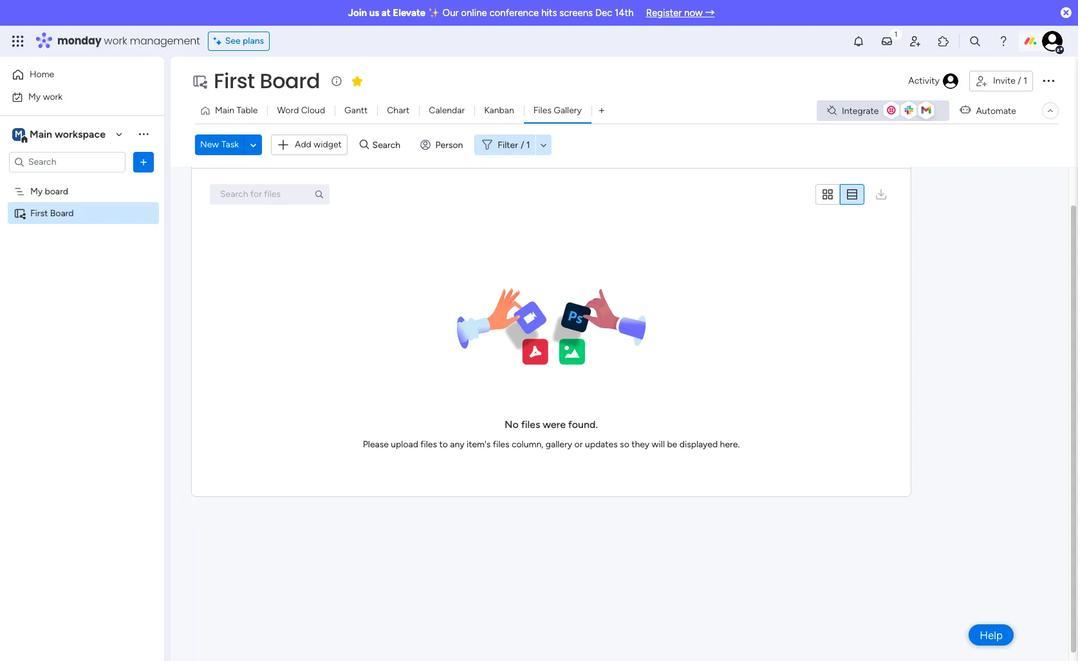 Task type: locate. For each thing, give the bounding box(es) containing it.
main
[[215, 105, 234, 116], [30, 128, 52, 140]]

0 horizontal spatial shareable board image
[[14, 207, 26, 219]]

gallery layout group
[[816, 184, 865, 205]]

0 horizontal spatial options image
[[137, 155, 150, 168]]

options image down workspace options "icon"
[[137, 155, 150, 168]]

1 horizontal spatial files
[[493, 439, 510, 450]]

0 vertical spatial my
[[28, 91, 41, 102]]

add
[[295, 139, 312, 150]]

1 right the invite at the right of page
[[1024, 75, 1028, 86]]

add widget button
[[271, 135, 348, 155]]

1 vertical spatial work
[[43, 91, 63, 102]]

main table button
[[195, 100, 267, 121]]

First Board field
[[211, 66, 323, 95]]

filter
[[498, 140, 518, 151]]

my inside my work button
[[28, 91, 41, 102]]

files right item's
[[493, 439, 510, 450]]

0 vertical spatial work
[[104, 33, 127, 48]]

calendar
[[429, 105, 465, 116]]

integrate
[[842, 105, 879, 116]]

person
[[436, 140, 463, 151]]

1 vertical spatial my
[[30, 186, 43, 197]]

1 horizontal spatial main
[[215, 105, 234, 116]]

first board down the my board
[[30, 208, 74, 219]]

register
[[646, 7, 682, 19]]

1 horizontal spatial 1
[[1024, 75, 1028, 86]]

main inside the workspace selection element
[[30, 128, 52, 140]]

displayed
[[680, 439, 718, 450]]

0 vertical spatial 1
[[1024, 75, 1028, 86]]

filter / 1
[[498, 140, 530, 151]]

select product image
[[12, 35, 24, 48]]

item's
[[467, 439, 491, 450]]

please
[[363, 439, 389, 450]]

person button
[[415, 135, 471, 155]]

my for my work
[[28, 91, 41, 102]]

/ right the invite at the right of page
[[1018, 75, 1022, 86]]

option
[[0, 180, 164, 182]]

be
[[667, 439, 678, 450]]

1
[[1024, 75, 1028, 86], [527, 140, 530, 151]]

1 vertical spatial shareable board image
[[14, 207, 26, 219]]

workspace options image
[[137, 128, 150, 141]]

to
[[439, 439, 448, 450]]

0 horizontal spatial files
[[421, 439, 437, 450]]

1 vertical spatial options image
[[137, 155, 150, 168]]

0 vertical spatial main
[[215, 105, 234, 116]]

first board
[[214, 66, 320, 95], [30, 208, 74, 219]]

main inside button
[[215, 105, 234, 116]]

1 horizontal spatial shareable board image
[[192, 73, 207, 89]]

my
[[28, 91, 41, 102], [30, 186, 43, 197]]

Search field
[[369, 136, 408, 154]]

1 vertical spatial first board
[[30, 208, 74, 219]]

main workspace
[[30, 128, 106, 140]]

1 vertical spatial main
[[30, 128, 52, 140]]

0 horizontal spatial main
[[30, 128, 52, 140]]

plans
[[243, 35, 264, 46]]

search image
[[314, 189, 325, 199]]

0 vertical spatial options image
[[1041, 73, 1057, 88]]

1 inside button
[[1024, 75, 1028, 86]]

column,
[[512, 439, 544, 450]]

1 vertical spatial /
[[521, 140, 524, 151]]

1 horizontal spatial board
[[260, 66, 320, 95]]

no
[[505, 419, 519, 431]]

0 horizontal spatial /
[[521, 140, 524, 151]]

invite / 1
[[993, 75, 1028, 86]]

work down home
[[43, 91, 63, 102]]

hits
[[541, 7, 557, 19]]

/ for invite
[[1018, 75, 1022, 86]]

list box containing my board
[[0, 178, 164, 398]]

task
[[221, 139, 239, 150]]

1 vertical spatial board
[[50, 208, 74, 219]]

list box
[[0, 178, 164, 398]]

main right workspace image
[[30, 128, 52, 140]]

board
[[260, 66, 320, 95], [50, 208, 74, 219]]

so
[[620, 439, 630, 450]]

v2 search image
[[360, 138, 369, 152]]

shareable board image
[[192, 73, 207, 89], [14, 207, 26, 219]]

word cloud button
[[267, 100, 335, 121]]

1 vertical spatial 1
[[527, 140, 530, 151]]

workspace
[[55, 128, 106, 140]]

1 horizontal spatial work
[[104, 33, 127, 48]]

0 vertical spatial board
[[260, 66, 320, 95]]

board down board
[[50, 208, 74, 219]]

/
[[1018, 75, 1022, 86], [521, 140, 524, 151]]

upload
[[391, 439, 418, 450]]

help button
[[969, 625, 1014, 646]]

add widget
[[295, 139, 342, 150]]

my down home
[[28, 91, 41, 102]]

work
[[104, 33, 127, 48], [43, 91, 63, 102]]

work for my
[[43, 91, 63, 102]]

main for main workspace
[[30, 128, 52, 140]]

new
[[200, 139, 219, 150]]

None search field
[[210, 184, 330, 205]]

options image up collapse board header image
[[1041, 73, 1057, 88]]

gantt
[[345, 105, 368, 116]]

files gallery
[[534, 105, 582, 116]]

board up the word
[[260, 66, 320, 95]]

1 horizontal spatial first board
[[214, 66, 320, 95]]

first up main table
[[214, 66, 255, 95]]

m
[[15, 128, 22, 139]]

first down the my board
[[30, 208, 48, 219]]

join
[[348, 7, 367, 19]]

options image
[[1041, 73, 1057, 88], [137, 155, 150, 168]]

0 horizontal spatial work
[[43, 91, 63, 102]]

invite
[[993, 75, 1016, 86]]

1 left arrow down icon
[[527, 140, 530, 151]]

first board up table
[[214, 66, 320, 95]]

main left table
[[215, 105, 234, 116]]

files gallery button
[[524, 100, 592, 121]]

files
[[534, 105, 552, 116]]

1 for filter / 1
[[527, 140, 530, 151]]

my left board
[[30, 186, 43, 197]]

1 horizontal spatial /
[[1018, 75, 1022, 86]]

our
[[443, 7, 459, 19]]

apps image
[[937, 35, 950, 48]]

new task
[[200, 139, 239, 150]]

first
[[214, 66, 255, 95], [30, 208, 48, 219]]

at
[[382, 7, 391, 19]]

1 vertical spatial first
[[30, 208, 48, 219]]

14th
[[615, 7, 634, 19]]

word cloud
[[277, 105, 325, 116]]

1 horizontal spatial first
[[214, 66, 255, 95]]

work right monday
[[104, 33, 127, 48]]

or
[[575, 439, 583, 450]]

work inside my work button
[[43, 91, 63, 102]]

word
[[277, 105, 299, 116]]

help image
[[997, 35, 1010, 48]]

/ right filter at top left
[[521, 140, 524, 151]]

invite members image
[[909, 35, 922, 48]]

files right no
[[521, 419, 540, 431]]

0 horizontal spatial first board
[[30, 208, 74, 219]]

0 horizontal spatial 1
[[527, 140, 530, 151]]

main for main table
[[215, 105, 234, 116]]

0 horizontal spatial board
[[50, 208, 74, 219]]

calendar button
[[419, 100, 475, 121]]

kanban
[[484, 105, 514, 116]]

were
[[543, 419, 566, 431]]

files
[[521, 419, 540, 431], [421, 439, 437, 450], [493, 439, 510, 450]]

join us at elevate ✨ our online conference hits screens dec 14th
[[348, 7, 634, 19]]

0 vertical spatial first board
[[214, 66, 320, 95]]

screens
[[560, 7, 593, 19]]

/ inside button
[[1018, 75, 1022, 86]]

widget
[[314, 139, 342, 150]]

search everything image
[[969, 35, 982, 48]]

now
[[684, 7, 703, 19]]

no files were found. main content
[[171, 126, 1078, 661]]

0 vertical spatial /
[[1018, 75, 1022, 86]]

files left the to
[[421, 439, 437, 450]]



Task type: vqa. For each thing, say whether or not it's contained in the screenshot.
Public Board image
no



Task type: describe. For each thing, give the bounding box(es) containing it.
gallery
[[546, 439, 572, 450]]

please upload files to any item's files column, gallery or updates so they will be displayed here.
[[363, 439, 740, 450]]

chart
[[387, 105, 410, 116]]

here.
[[720, 439, 740, 450]]

0 horizontal spatial first
[[30, 208, 48, 219]]

new task button
[[195, 135, 244, 155]]

board
[[45, 186, 68, 197]]

inbox image
[[881, 35, 894, 48]]

autopilot image
[[960, 102, 971, 118]]

management
[[130, 33, 200, 48]]

they
[[632, 439, 650, 450]]

0 vertical spatial first
[[214, 66, 255, 95]]

online
[[461, 7, 487, 19]]

home
[[30, 69, 54, 80]]

arrow down image
[[536, 137, 552, 153]]

remove from favorites image
[[351, 74, 364, 87]]

workspace image
[[12, 127, 25, 141]]

add view image
[[599, 106, 605, 116]]

found.
[[568, 419, 598, 431]]

workspace selection element
[[12, 127, 108, 143]]

none search field inside no files were found. 'main content'
[[210, 184, 330, 205]]

collapse board header image
[[1046, 106, 1056, 116]]

0 vertical spatial shareable board image
[[192, 73, 207, 89]]

1 for invite / 1
[[1024, 75, 1028, 86]]

elevate
[[393, 7, 426, 19]]

dec
[[595, 7, 613, 19]]

dapulse integrations image
[[827, 106, 837, 116]]

kanban button
[[475, 100, 524, 121]]

1 horizontal spatial options image
[[1041, 73, 1057, 88]]

will
[[652, 439, 665, 450]]

main table
[[215, 105, 258, 116]]

/ for filter
[[521, 140, 524, 151]]

see
[[225, 35, 241, 46]]

help
[[980, 629, 1003, 642]]

gallery
[[554, 105, 582, 116]]

work for monday
[[104, 33, 127, 48]]

register now → link
[[646, 7, 715, 19]]

no files were found.
[[505, 419, 598, 431]]

my work button
[[8, 87, 138, 107]]

1 image
[[890, 26, 902, 41]]

register now →
[[646, 7, 715, 19]]

my work
[[28, 91, 63, 102]]

us
[[369, 7, 379, 19]]

my board
[[30, 186, 68, 197]]

monday work management
[[57, 33, 200, 48]]

angle down image
[[250, 140, 256, 150]]

gantt button
[[335, 100, 377, 121]]

home button
[[8, 64, 138, 85]]

automate
[[976, 105, 1017, 116]]

2 horizontal spatial files
[[521, 419, 540, 431]]

cloud
[[301, 105, 325, 116]]

✨
[[428, 7, 440, 19]]

see plans
[[225, 35, 264, 46]]

chart button
[[377, 100, 419, 121]]

see plans button
[[208, 32, 270, 51]]

activity button
[[904, 71, 964, 91]]

Search in workspace field
[[27, 155, 108, 169]]

→
[[705, 7, 715, 19]]

activity
[[909, 75, 940, 86]]

my for my board
[[30, 186, 43, 197]]

show board description image
[[329, 75, 345, 88]]

updates
[[585, 439, 618, 450]]

invite / 1 button
[[970, 71, 1033, 91]]

jacob simon image
[[1042, 31, 1063, 52]]

any
[[450, 439, 465, 450]]

notifications image
[[852, 35, 865, 48]]

monday
[[57, 33, 101, 48]]

conference
[[490, 7, 539, 19]]

table
[[237, 105, 258, 116]]



